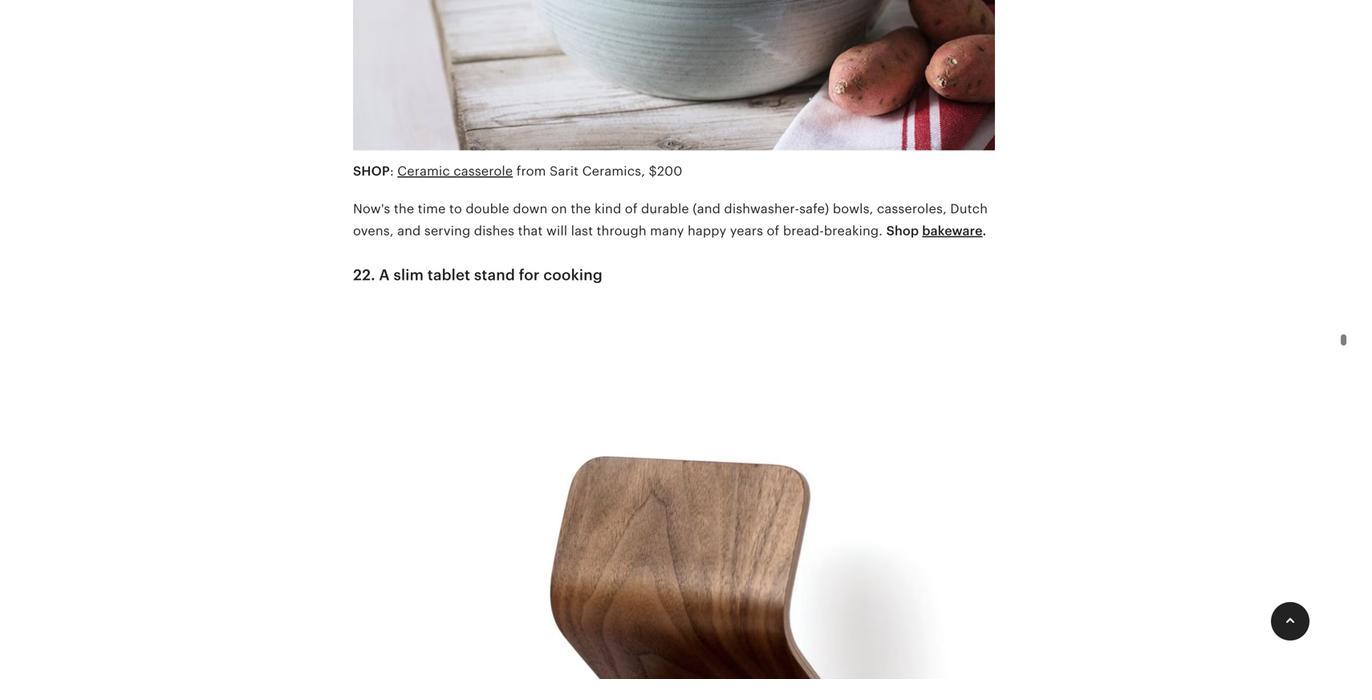Task type: describe. For each thing, give the bounding box(es) containing it.
for
[[519, 267, 540, 284]]

cooking
[[544, 267, 603, 284]]

sarit
[[550, 164, 579, 179]]

and
[[397, 224, 421, 238]]

bowls,
[[833, 202, 874, 216]]

2 the from the left
[[571, 202, 591, 216]]

on
[[551, 202, 567, 216]]

kind
[[595, 202, 622, 216]]

safe)
[[800, 202, 830, 216]]

time
[[418, 202, 446, 216]]

.
[[983, 224, 987, 238]]

stand
[[474, 267, 515, 284]]

from
[[517, 164, 546, 179]]

$200
[[649, 164, 683, 179]]

many
[[650, 224, 684, 238]]

dishwasher-
[[724, 202, 800, 216]]

1 the from the left
[[394, 202, 414, 216]]

durable
[[641, 202, 689, 216]]

a
[[379, 267, 390, 284]]

happy
[[688, 224, 727, 238]]

dishes
[[474, 224, 515, 238]]



Task type: vqa. For each thing, say whether or not it's contained in the screenshot.
the 22. A slim tablet stand for cooking at the top of page
yes



Task type: locate. For each thing, give the bounding box(es) containing it.
22.
[[353, 267, 375, 284]]

casseroles,
[[877, 202, 947, 216]]

breaking.
[[824, 224, 883, 238]]

of
[[625, 202, 638, 216], [767, 224, 780, 238]]

1 horizontal spatial of
[[767, 224, 780, 238]]

casserole
[[454, 164, 513, 179]]

0 vertical spatial of
[[625, 202, 638, 216]]

shop : ceramic casserole from sarit ceramics, $200
[[353, 164, 683, 179]]

tablet
[[428, 267, 471, 284]]

ovens,
[[353, 224, 394, 238]]

:
[[390, 164, 394, 179]]

ceramics,
[[582, 164, 645, 179]]

of right kind
[[625, 202, 638, 216]]

years
[[730, 224, 763, 238]]

the right on
[[571, 202, 591, 216]]

dutch
[[951, 202, 988, 216]]

shop
[[353, 164, 390, 179]]

through
[[597, 224, 647, 238]]

1 vertical spatial of
[[767, 224, 780, 238]]

of down dishwasher-
[[767, 224, 780, 238]]

down
[[513, 202, 548, 216]]

shop bakeware .
[[887, 224, 987, 238]]

practical wedding registry idea - a slim tablet stand image
[[353, 309, 995, 680]]

slim
[[394, 267, 424, 284]]

last
[[571, 224, 593, 238]]

1 horizontal spatial the
[[571, 202, 591, 216]]

ceramic casserole link
[[398, 164, 513, 179]]

double
[[466, 202, 510, 216]]

bakeware
[[923, 224, 983, 238]]

that
[[518, 224, 543, 238]]

22. a slim tablet stand for cooking
[[353, 267, 603, 284]]

0 horizontal spatial of
[[625, 202, 638, 216]]

(and
[[693, 202, 721, 216]]

bakeware link
[[923, 224, 983, 238]]

now's
[[353, 202, 390, 216]]

shop
[[887, 224, 919, 238]]

the
[[394, 202, 414, 216], [571, 202, 591, 216]]

practical wedding registry idea for the kitchen - ceramic casserole dishes image
[[353, 0, 995, 160]]

serving
[[424, 224, 471, 238]]

to
[[449, 202, 462, 216]]

now's the time to double down on the kind of durable (and dishwasher-safe) bowls, casseroles, dutch ovens, and serving dishes that will last through many happy years of bread-breaking.
[[353, 202, 988, 238]]

the up and
[[394, 202, 414, 216]]

ceramic
[[398, 164, 450, 179]]

bread-
[[783, 224, 824, 238]]

will
[[546, 224, 568, 238]]

0 horizontal spatial the
[[394, 202, 414, 216]]



